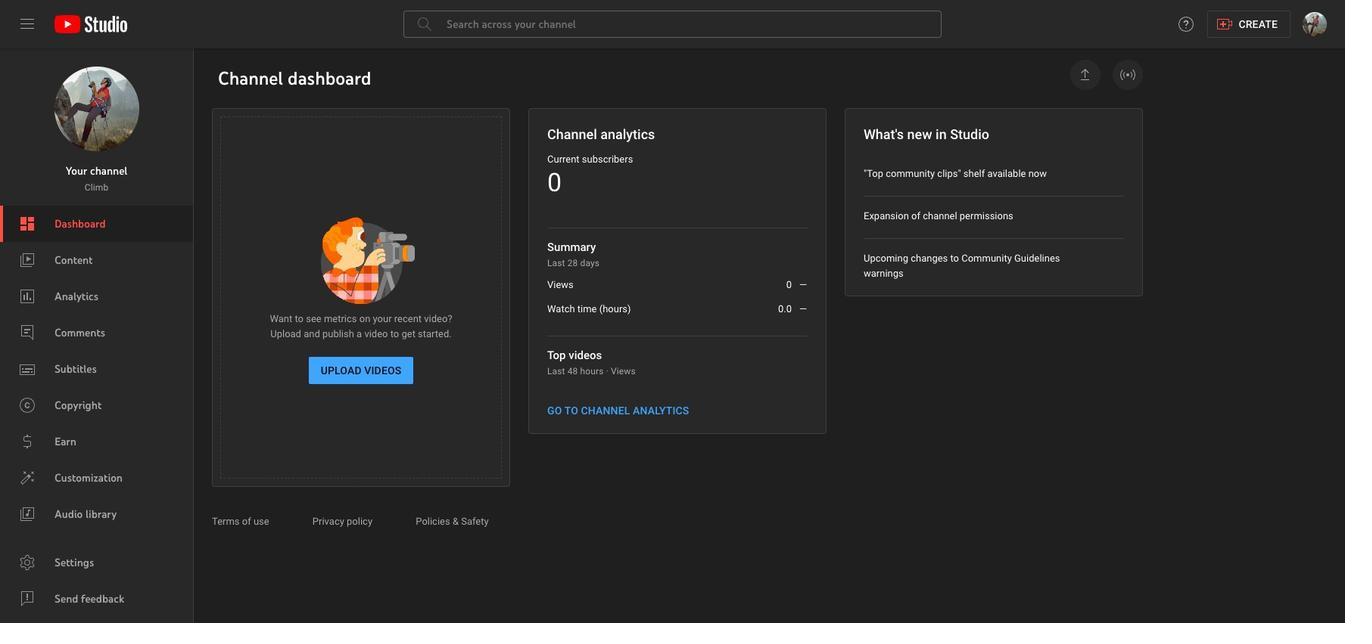Task type: vqa. For each thing, say whether or not it's contained in the screenshot.
Audio
yes



Task type: locate. For each thing, give the bounding box(es) containing it.
0 vertical spatial 0
[[547, 167, 562, 198]]

content button
[[0, 242, 193, 279]]

upload videos
[[321, 365, 402, 377]]

1 vertical spatial views
[[611, 366, 636, 377]]

dashboard button
[[0, 206, 193, 242]]

your
[[66, 164, 87, 178]]

1 horizontal spatial views
[[611, 366, 636, 377]]

2 — from the top
[[800, 304, 807, 315]]

go to channel analytics
[[547, 405, 689, 417]]

guidelines
[[1015, 253, 1060, 264]]

channel down clips"
[[923, 210, 957, 222]]

views right ·
[[611, 366, 636, 377]]

hours
[[580, 366, 604, 377]]

(hours)
[[599, 304, 631, 315]]

content link
[[0, 242, 193, 279]]

go to channel analytics link
[[529, 398, 826, 425]]

use
[[254, 516, 269, 528]]

1 vertical spatial —
[[800, 304, 807, 315]]

settings button
[[0, 545, 193, 581]]

to inside upcoming changes to community guidelines warnings
[[951, 253, 959, 264]]

last inside top videos last 48 hours · views
[[547, 366, 565, 377]]

climb image
[[55, 67, 139, 151]]

1 horizontal spatial channel
[[547, 126, 597, 142]]

0 vertical spatial upload
[[270, 329, 301, 340]]

your channel climb
[[66, 164, 127, 193]]

— for 0.0 —
[[800, 304, 807, 315]]

0 horizontal spatial upload
[[270, 329, 301, 340]]

1 horizontal spatial channel
[[581, 405, 630, 417]]

current subscribers 0
[[547, 154, 633, 198]]

privacy
[[313, 516, 344, 528]]

0 down current
[[547, 167, 562, 198]]

audio library
[[55, 508, 117, 522]]

views
[[547, 279, 574, 291], [611, 366, 636, 377]]

send
[[55, 593, 78, 606]]

create
[[1239, 18, 1278, 30]]

videos down the video
[[364, 365, 402, 377]]

0 horizontal spatial of
[[242, 516, 251, 528]]

0 vertical spatial last
[[547, 258, 565, 269]]

upload
[[270, 329, 301, 340], [321, 365, 362, 377]]

earn
[[55, 435, 76, 449]]

0 horizontal spatial channel
[[218, 67, 283, 89]]

upload inside want to see metrics on your recent video? upload and publish a video to get started.
[[270, 329, 301, 340]]

1 horizontal spatial of
[[912, 210, 921, 222]]

content
[[55, 254, 93, 267]]

summary last 28 days
[[547, 241, 600, 269]]

last down top
[[547, 366, 565, 377]]

0 vertical spatial channel
[[90, 164, 127, 178]]

account image
[[1303, 12, 1327, 36]]

1 horizontal spatial videos
[[569, 349, 602, 363]]

views inside top videos last 48 hours · views
[[611, 366, 636, 377]]

0
[[547, 167, 562, 198], [786, 279, 792, 291]]

videos inside top videos last 48 hours · views
[[569, 349, 602, 363]]

videos up hours
[[569, 349, 602, 363]]

to left see
[[295, 313, 304, 325]]

2 vertical spatial channel
[[581, 405, 630, 417]]

— up 0.0 —
[[800, 279, 807, 291]]

channel for channel analytics
[[547, 126, 597, 142]]

0 horizontal spatial views
[[547, 279, 574, 291]]

policies & safety
[[416, 516, 491, 528]]

1 horizontal spatial 0
[[786, 279, 792, 291]]

analytics
[[601, 126, 655, 142], [633, 405, 689, 417]]

1 vertical spatial analytics
[[633, 405, 689, 417]]

channel down ·
[[581, 405, 630, 417]]

1 last from the top
[[547, 258, 565, 269]]

videos for upload
[[364, 365, 402, 377]]

upload down publish
[[321, 365, 362, 377]]

go to channel analytics button
[[541, 398, 695, 425]]

0 vertical spatial channel
[[218, 67, 283, 89]]

what's new in studio
[[864, 126, 990, 142]]

0 vertical spatial of
[[912, 210, 921, 222]]

1 vertical spatial 0
[[786, 279, 792, 291]]

views up "watch"
[[547, 279, 574, 291]]

feedback
[[81, 593, 124, 606]]

studio
[[950, 126, 990, 142]]

videos
[[569, 349, 602, 363], [364, 365, 402, 377]]

get
[[402, 329, 416, 340]]

— right 0.0
[[800, 304, 807, 315]]

channel inside button
[[581, 405, 630, 417]]

to
[[951, 253, 959, 264], [295, 313, 304, 325], [390, 329, 399, 340], [565, 405, 578, 417]]

channel
[[218, 67, 283, 89], [547, 126, 597, 142]]

0 vertical spatial views
[[547, 279, 574, 291]]

upload down want
[[270, 329, 301, 340]]

videos for top
[[569, 349, 602, 363]]

1 vertical spatial channel
[[923, 210, 957, 222]]

1 vertical spatial of
[[242, 516, 251, 528]]

subtitles
[[55, 363, 97, 376]]

days
[[580, 258, 600, 269]]

channel up climb
[[90, 164, 127, 178]]

2 horizontal spatial channel
[[923, 210, 957, 222]]

community
[[962, 253, 1012, 264]]

of right expansion
[[912, 210, 921, 222]]

analytics inside button
[[633, 405, 689, 417]]

a
[[357, 329, 362, 340]]

0 —
[[786, 279, 807, 291]]

to right changes
[[951, 253, 959, 264]]

0 vertical spatial videos
[[569, 349, 602, 363]]

customization button
[[0, 460, 193, 497]]

last left 28
[[547, 258, 565, 269]]

1 vertical spatial last
[[547, 366, 565, 377]]

videos inside button
[[364, 365, 402, 377]]

1 vertical spatial videos
[[364, 365, 402, 377]]

1 horizontal spatial upload
[[321, 365, 362, 377]]

want
[[270, 313, 292, 325]]

now
[[1029, 168, 1047, 179]]

0 up 0.0 —
[[786, 279, 792, 291]]

terms of use
[[212, 516, 272, 528]]

earn button
[[0, 424, 193, 460]]

publish
[[323, 329, 354, 340]]

summary
[[547, 241, 596, 254]]

dashboard
[[55, 217, 106, 231]]

0 horizontal spatial videos
[[364, 365, 402, 377]]

0 horizontal spatial channel
[[90, 164, 127, 178]]

—
[[800, 279, 807, 291], [800, 304, 807, 315]]

1 vertical spatial upload
[[321, 365, 362, 377]]

comments button
[[0, 315, 193, 351]]

0 horizontal spatial 0
[[547, 167, 562, 198]]

channel for channel dashboard
[[218, 67, 283, 89]]

channel for go to channel analytics
[[581, 405, 630, 417]]

1 vertical spatial channel
[[547, 126, 597, 142]]

to right go
[[565, 405, 578, 417]]

0 vertical spatial —
[[800, 279, 807, 291]]

new
[[907, 126, 933, 142]]

comments link
[[0, 315, 193, 351]]

of left use
[[242, 516, 251, 528]]

privacy policy
[[313, 516, 375, 528]]

1 — from the top
[[800, 279, 807, 291]]

2 last from the top
[[547, 366, 565, 377]]



Task type: describe. For each thing, give the bounding box(es) containing it.
changes
[[911, 253, 948, 264]]

send feedback button
[[0, 581, 193, 618]]

earn link
[[0, 424, 193, 460]]

to left the get
[[390, 329, 399, 340]]

— for 0 —
[[800, 279, 807, 291]]

analytics link
[[0, 279, 193, 315]]

terms of use link
[[212, 516, 284, 528]]

community
[[886, 168, 935, 179]]

clips"
[[938, 168, 961, 179]]

expansion
[[864, 210, 909, 222]]

in
[[936, 126, 947, 142]]

policies & safety link
[[416, 516, 503, 528]]

copyright button
[[0, 388, 193, 424]]

channel inside the your channel climb
[[90, 164, 127, 178]]

upload inside button
[[321, 365, 362, 377]]

audio library button
[[0, 497, 193, 533]]

last inside summary last 28 days
[[547, 258, 565, 269]]

upload videos button
[[309, 357, 414, 385]]

your
[[373, 313, 392, 325]]

audio
[[55, 508, 83, 522]]

metrics
[[324, 313, 357, 325]]

started.
[[418, 329, 452, 340]]

dashboard
[[288, 67, 371, 89]]

watch
[[547, 304, 575, 315]]

shelf
[[964, 168, 985, 179]]

top videos last 48 hours · views
[[547, 349, 636, 377]]

channel analytics
[[547, 126, 655, 142]]

to inside button
[[565, 405, 578, 417]]

Search across your channel field
[[404, 11, 942, 38]]

analytics button
[[0, 279, 193, 315]]

current
[[547, 154, 580, 165]]

copyright link
[[0, 388, 193, 424]]

subscribers
[[582, 154, 633, 165]]

available
[[988, 168, 1026, 179]]

permissions
[[960, 210, 1014, 222]]

upcoming
[[864, 253, 909, 264]]

what's
[[864, 126, 904, 142]]

warnings
[[864, 268, 904, 279]]

library
[[86, 508, 117, 522]]

"top
[[864, 168, 884, 179]]

and
[[304, 329, 320, 340]]

see
[[306, 313, 322, 325]]

upcoming changes to community guidelines warnings link
[[864, 239, 1124, 296]]

climb
[[85, 182, 108, 193]]

customization
[[55, 472, 123, 485]]

copyright
[[55, 399, 102, 413]]

video
[[364, 329, 388, 340]]

top
[[547, 349, 566, 363]]

subtitles link
[[0, 351, 193, 388]]

create button
[[1208, 11, 1291, 38]]

0 vertical spatial analytics
[[601, 126, 655, 142]]

want to see metrics on your recent video? upload and publish a video to get started.
[[270, 313, 452, 340]]

settings
[[55, 557, 94, 570]]

audio library link
[[0, 497, 193, 533]]

customization link
[[0, 460, 193, 497]]

go
[[547, 405, 562, 417]]

0.0
[[778, 304, 792, 315]]

comments
[[55, 326, 105, 340]]

"top community clips" shelf available now
[[864, 168, 1047, 179]]

48
[[568, 366, 578, 377]]

privacy policy link
[[313, 516, 387, 528]]

analytics
[[55, 290, 99, 304]]

watch time (hours)
[[547, 304, 631, 315]]

safety
[[461, 516, 489, 528]]

subtitles button
[[0, 351, 193, 388]]

&
[[453, 516, 459, 528]]

channel dashboard
[[218, 67, 371, 89]]

policy
[[347, 516, 373, 528]]

time
[[578, 304, 597, 315]]

expansion of channel permissions link
[[864, 197, 1124, 239]]

upcoming changes to community guidelines warnings
[[864, 253, 1060, 279]]

terms
[[212, 516, 240, 528]]

0.0 —
[[778, 304, 807, 315]]

"top community clips" shelf available now link
[[864, 154, 1124, 196]]

recent
[[394, 313, 422, 325]]

of for expansion
[[912, 210, 921, 222]]

·
[[606, 366, 609, 377]]

of for terms
[[242, 516, 251, 528]]

channel for expansion of channel permissions
[[923, 210, 957, 222]]

0 inside current subscribers 0
[[547, 167, 562, 198]]

dashboard link
[[0, 206, 193, 242]]

send feedback
[[55, 593, 124, 606]]



